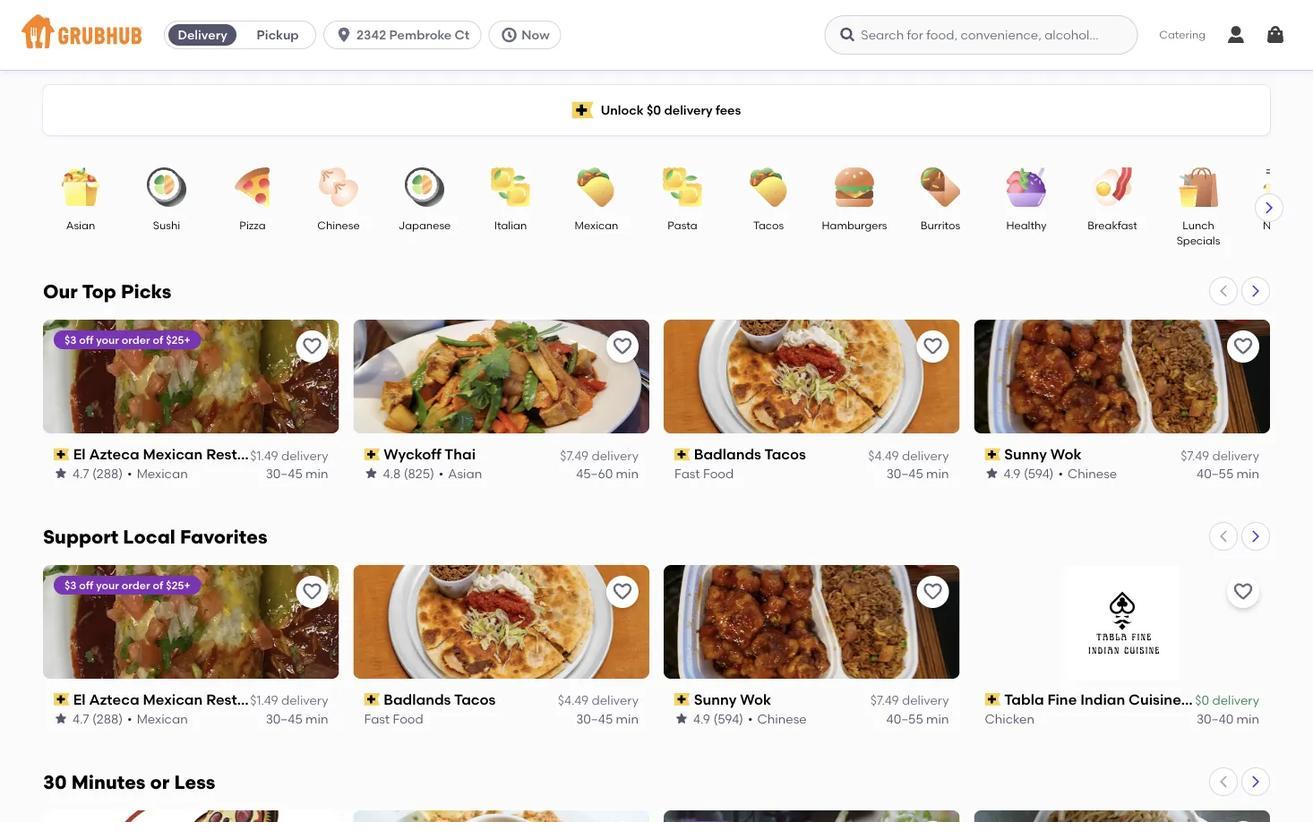 Task type: describe. For each thing, give the bounding box(es) containing it.
2 vertical spatial tacos
[[454, 691, 496, 708]]

el azteca mexican restaurant-mahwah logo image for favorites
[[43, 565, 339, 679]]

0 horizontal spatial food
[[393, 711, 423, 726]]

save this restaurant image for wyckoff thai
[[612, 336, 633, 357]]

$0 delivery
[[1195, 693, 1259, 708]]

$4.49 delivery for badlands tacos logo to the left
[[558, 693, 639, 708]]

4.7 for our
[[73, 466, 89, 481]]

main navigation navigation
[[0, 0, 1313, 70]]

azteca for top
[[89, 446, 139, 463]]

your for local
[[96, 578, 119, 591]]

sunny wok for subscription pass icon corresponding to the top the sunny wok logo
[[1004, 446, 1082, 463]]

local
[[123, 526, 175, 548]]

0 vertical spatial sunny wok logo image
[[974, 320, 1270, 433]]

star icon image for wyckoff thai logo
[[364, 466, 378, 481]]

• mexican for favorites
[[127, 711, 188, 726]]

2342 pembroke ct button
[[323, 21, 488, 49]]

4.8
[[383, 466, 401, 481]]

our
[[43, 280, 78, 303]]

of for picks
[[153, 333, 163, 346]]

save this restaurant image for tabla fine indian cuisine ramsey
[[1232, 581, 1254, 603]]

delivery for the rightmost badlands tacos logo
[[902, 448, 949, 463]]

unlock
[[601, 102, 644, 118]]

$25+ for picks
[[166, 333, 191, 346]]

healthy image
[[995, 167, 1058, 207]]

delivery for tabla fine indian cuisine ramsey logo
[[1212, 693, 1259, 708]]

save this restaurant image for badlands tacos
[[922, 336, 944, 357]]

$7.49 delivery for the top the sunny wok logo
[[1181, 448, 1259, 463]]

0 vertical spatial asian
[[66, 219, 95, 232]]

2342 pembroke ct
[[357, 27, 470, 43]]

0 vertical spatial fast
[[674, 466, 700, 481]]

save this restaurant image for sunny wok
[[922, 581, 944, 603]]

mahwah for our top picks
[[291, 446, 352, 463]]

delivery for the leftmost the sunny wok logo
[[902, 693, 949, 708]]

tabla fine indian cuisine ramsey
[[1004, 691, 1241, 708]]

chinese for the top the sunny wok logo
[[1068, 466, 1117, 481]]

tabla fine indian cuisine ramsey logo image
[[1065, 565, 1179, 679]]

4.7 for support
[[73, 711, 89, 726]]

(825)
[[404, 466, 434, 481]]

$1.49 delivery for picks
[[250, 448, 328, 463]]

thai
[[445, 446, 476, 463]]

wyckoff thai
[[384, 446, 476, 463]]

Search for food, convenience, alcohol... search field
[[824, 15, 1138, 55]]

azteca for local
[[89, 691, 139, 708]]

• mexican for picks
[[127, 466, 188, 481]]

less
[[174, 771, 215, 794]]

caret left icon image for our top picks
[[1216, 284, 1231, 298]]

4.9 for subscription pass icon corresponding to the top the sunny wok logo
[[1004, 466, 1021, 481]]

(288) for local
[[92, 711, 123, 726]]

0 horizontal spatial fast
[[364, 711, 390, 726]]

fees
[[716, 102, 741, 118]]

lunch
[[1182, 219, 1214, 232]]

off for support
[[79, 578, 93, 591]]

$3 off your order of $25+ for local
[[64, 578, 191, 591]]

1 vertical spatial asian
[[448, 466, 482, 481]]

subscription pass image for wyckoff thai logo
[[364, 448, 380, 461]]

el azteca mexican restaurant-mahwah logo image for picks
[[43, 320, 339, 433]]

catering button
[[1147, 15, 1218, 55]]

svg image
[[1225, 24, 1247, 46]]

mexican image
[[565, 167, 628, 207]]

$3 for our
[[64, 333, 77, 346]]

breakfast image
[[1081, 167, 1144, 207]]

0 horizontal spatial sunny wok logo image
[[664, 565, 960, 679]]

healthy
[[1006, 219, 1047, 232]]

breakfast
[[1088, 219, 1137, 232]]

0 vertical spatial $0
[[647, 102, 661, 118]]

0 horizontal spatial $7.49
[[560, 448, 589, 463]]

pickup button
[[240, 21, 315, 49]]

tabla
[[1004, 691, 1044, 708]]

$7.49 delivery for wyckoff thai logo
[[560, 448, 639, 463]]

sunny for subscription pass icon related to the leftmost the sunny wok logo
[[694, 691, 737, 708]]

0 vertical spatial tacos
[[753, 219, 784, 232]]

lunch specials image
[[1167, 167, 1230, 207]]

delivery for badlands tacos logo to the left
[[592, 693, 639, 708]]

ramsey
[[1185, 691, 1241, 708]]

pasta image
[[651, 167, 714, 207]]

favorites
[[180, 526, 267, 548]]

0 horizontal spatial wok
[[740, 691, 771, 708]]

support
[[43, 526, 118, 548]]

restaurant- for support local favorites
[[206, 691, 291, 708]]

mahwah for support local favorites
[[291, 691, 352, 708]]

fine
[[1047, 691, 1077, 708]]

wyckoff thai logo image
[[353, 320, 649, 433]]

$4.49 delivery for the rightmost badlands tacos logo
[[868, 448, 949, 463]]

mahwah pizza and pasta logo image
[[43, 810, 339, 822]]

40–55 for the leftmost the sunny wok logo
[[886, 711, 923, 726]]

subscription pass image for tabla fine indian cuisine ramsey logo
[[985, 693, 1001, 706]]

subscription pass image for the leftmost the sunny wok logo
[[674, 693, 690, 706]]

village pizza & pasta logo image
[[353, 810, 649, 822]]

noodles
[[1263, 219, 1306, 232]]

$7.49 delivery for the leftmost the sunny wok logo
[[870, 693, 949, 708]]

chinese for the leftmost the sunny wok logo
[[757, 711, 807, 726]]

badlands tacos for the rightmost badlands tacos logo
[[694, 446, 806, 463]]

• for the leftmost the sunny wok logo
[[748, 711, 753, 726]]

save this restaurant image for sunny wok
[[1232, 336, 1254, 357]]

0 vertical spatial badlands
[[694, 446, 761, 463]]

0 vertical spatial food
[[703, 466, 734, 481]]

caret left icon image for support local favorites
[[1216, 529, 1231, 544]]

pizza
[[239, 219, 266, 232]]

1 horizontal spatial badlands tacos logo image
[[664, 320, 960, 433]]

0 horizontal spatial chinese
[[317, 219, 360, 232]]

badlands tacos for badlands tacos logo to the left
[[384, 691, 496, 708]]

40–55 for the top the sunny wok logo
[[1197, 466, 1234, 481]]

burritos
[[921, 219, 960, 232]]

sushi
[[153, 219, 180, 232]]

el for our
[[73, 446, 86, 463]]

japanese
[[398, 219, 451, 232]]

off for our
[[79, 333, 93, 346]]

delivery for wyckoff thai logo
[[592, 448, 639, 463]]

delivery button
[[165, 21, 240, 49]]

pickup
[[257, 27, 299, 43]]

top
[[82, 280, 116, 303]]

ct
[[455, 27, 470, 43]]

or
[[150, 771, 170, 794]]

minutes
[[71, 771, 146, 794]]

el azteca mexican restaurant-mahwah for picks
[[73, 446, 352, 463]]

svg image inside now button
[[500, 26, 518, 44]]

1 vertical spatial tacos
[[764, 446, 806, 463]]

save this restaurant image for badlands tacos
[[612, 581, 633, 603]]

italian image
[[479, 167, 542, 207]]

1 horizontal spatial wok
[[1050, 446, 1082, 463]]



Task type: vqa. For each thing, say whether or not it's contained in the screenshot.
4.9 to the right
yes



Task type: locate. For each thing, give the bounding box(es) containing it.
2 (288) from the top
[[92, 711, 123, 726]]

$3 off your order of $25+ for top
[[64, 333, 191, 346]]

caret left icon image
[[1216, 284, 1231, 298], [1216, 529, 1231, 544], [1216, 775, 1231, 789]]

order for top
[[122, 333, 150, 346]]

• mexican up or
[[127, 711, 188, 726]]

30–45
[[266, 466, 303, 481], [886, 466, 923, 481], [266, 711, 303, 726], [576, 711, 613, 726]]

el azteca mexican restaurant-mahwah up favorites
[[73, 446, 352, 463]]

0 horizontal spatial $7.49 delivery
[[560, 448, 639, 463]]

picks
[[121, 280, 172, 303]]

el up support
[[73, 446, 86, 463]]

azteca up support
[[89, 446, 139, 463]]

cuisine
[[1129, 691, 1181, 708]]

(594) for subscription pass icon corresponding to the top the sunny wok logo
[[1024, 466, 1054, 481]]

4.7 (288) up support
[[73, 466, 123, 481]]

1 $25+ from the top
[[166, 333, 191, 346]]

45–60 min
[[576, 466, 639, 481]]

restaurant-
[[206, 446, 291, 463], [206, 691, 291, 708]]

restaurant- for our top picks
[[206, 446, 291, 463]]

1 vertical spatial • mexican
[[127, 711, 188, 726]]

1 save this restaurant image from the left
[[612, 581, 633, 603]]

0 vertical spatial azteca
[[89, 446, 139, 463]]

caret left icon image for 30 minutes or less
[[1216, 775, 1231, 789]]

• chinese for subscription pass icon related to the leftmost the sunny wok logo
[[748, 711, 807, 726]]

1 your from the top
[[96, 333, 119, 346]]

0 vertical spatial wok
[[1050, 446, 1082, 463]]

$1.49 delivery
[[250, 448, 328, 463], [250, 693, 328, 708]]

1 vertical spatial $25+
[[166, 578, 191, 591]]

0 vertical spatial badlands tacos logo image
[[664, 320, 960, 433]]

3 save this restaurant image from the left
[[1232, 581, 1254, 603]]

off down support
[[79, 578, 93, 591]]

$3 off your order of $25+
[[64, 333, 191, 346], [64, 578, 191, 591]]

0 vertical spatial restaurant-
[[206, 446, 291, 463]]

pizza image
[[221, 167, 284, 207]]

(594) for subscription pass icon related to the leftmost the sunny wok logo
[[713, 711, 743, 726]]

2 el azteca mexican restaurant-mahwah from the top
[[73, 691, 352, 708]]

1 $1.49 from the top
[[250, 448, 278, 463]]

0 horizontal spatial 4.9 (594)
[[693, 711, 743, 726]]

$3 down the our
[[64, 333, 77, 346]]

indian
[[1080, 691, 1125, 708]]

$7.49 delivery
[[560, 448, 639, 463], [1181, 448, 1259, 463], [870, 693, 949, 708]]

now
[[522, 27, 550, 43]]

30 minutes or less
[[43, 771, 215, 794]]

1 4.7 from the top
[[73, 466, 89, 481]]

order
[[122, 333, 150, 346], [122, 578, 150, 591]]

off down the "top"
[[79, 333, 93, 346]]

(288)
[[92, 466, 123, 481], [92, 711, 123, 726]]

1 vertical spatial $4.49
[[558, 693, 589, 708]]

• chinese for subscription pass icon corresponding to the top the sunny wok logo
[[1058, 466, 1117, 481]]

4.7
[[73, 466, 89, 481], [73, 711, 89, 726]]

1 vertical spatial off
[[79, 578, 93, 591]]

0 vertical spatial $4.49 delivery
[[868, 448, 949, 463]]

3 caret left icon image from the top
[[1216, 775, 1231, 789]]

1 4.7 (288) from the top
[[73, 466, 123, 481]]

azteca
[[89, 446, 139, 463], [89, 691, 139, 708]]

azteca up minutes
[[89, 691, 139, 708]]

order for local
[[122, 578, 150, 591]]

delivery
[[178, 27, 227, 43]]

0 horizontal spatial 40–55 min
[[886, 711, 949, 726]]

now button
[[488, 21, 568, 49]]

4.9 for subscription pass icon related to the leftmost the sunny wok logo
[[693, 711, 710, 726]]

• chinese
[[1058, 466, 1117, 481], [748, 711, 807, 726]]

hamburgers
[[822, 219, 887, 232]]

0 vertical spatial $1.49
[[250, 448, 278, 463]]

4.7 (288) up minutes
[[73, 711, 123, 726]]

el
[[73, 446, 86, 463], [73, 691, 86, 708]]

0 vertical spatial 4.9 (594)
[[1004, 466, 1054, 481]]

1 vertical spatial sunny
[[694, 691, 737, 708]]

(288) up minutes
[[92, 711, 123, 726]]

$4.49 delivery
[[868, 448, 949, 463], [558, 693, 639, 708]]

delivery
[[664, 102, 713, 118], [281, 448, 328, 463], [592, 448, 639, 463], [902, 448, 949, 463], [1212, 448, 1259, 463], [281, 693, 328, 708], [592, 693, 639, 708], [902, 693, 949, 708], [1212, 693, 1259, 708]]

1 restaurant- from the top
[[206, 446, 291, 463]]

4.7 up minutes
[[73, 711, 89, 726]]

1 vertical spatial $1.49
[[250, 693, 278, 708]]

30–40 min
[[1197, 711, 1259, 726]]

save this restaurant image
[[301, 336, 323, 357], [612, 336, 633, 357], [922, 336, 944, 357], [1232, 336, 1254, 357], [301, 581, 323, 603]]

40–55 min for the leftmost the sunny wok logo
[[886, 711, 949, 726]]

1 vertical spatial mahwah
[[291, 691, 352, 708]]

0 horizontal spatial badlands
[[384, 691, 451, 708]]

0 vertical spatial $3 off your order of $25+
[[64, 333, 191, 346]]

0 vertical spatial sunny wok
[[1004, 446, 1082, 463]]

2 $1.49 delivery from the top
[[250, 693, 328, 708]]

svg image inside 2342 pembroke ct button
[[335, 26, 353, 44]]

4.8 (825)
[[383, 466, 434, 481]]

sunny for subscription pass icon corresponding to the top the sunny wok logo
[[1004, 446, 1047, 463]]

0 horizontal spatial subscription pass image
[[54, 693, 70, 706]]

1 horizontal spatial (594)
[[1024, 466, 1054, 481]]

sunny wok logo image
[[974, 320, 1270, 433], [664, 565, 960, 679]]

$25+ down picks
[[166, 333, 191, 346]]

asian down thai
[[448, 466, 482, 481]]

$1.49 for our top picks
[[250, 448, 278, 463]]

subscription pass image for the rightmost badlands tacos logo
[[674, 448, 690, 461]]

fast
[[674, 466, 700, 481], [364, 711, 390, 726]]

badlands tacos logo image
[[664, 320, 960, 433], [353, 565, 649, 679]]

• for the top the sunny wok logo
[[1058, 466, 1063, 481]]

2 $25+ from the top
[[166, 578, 191, 591]]

1 horizontal spatial sunny wok
[[1004, 446, 1082, 463]]

1 vertical spatial 40–55 min
[[886, 711, 949, 726]]

1 horizontal spatial sunny wok logo image
[[974, 320, 1270, 433]]

1 vertical spatial badlands tacos
[[384, 691, 496, 708]]

of down support local favorites
[[153, 578, 163, 591]]

2 horizontal spatial chinese
[[1068, 466, 1117, 481]]

$0 up 30–40
[[1195, 693, 1209, 708]]

0 horizontal spatial 40–55
[[886, 711, 923, 726]]

your for top
[[96, 333, 119, 346]]

30–40
[[1197, 711, 1234, 726]]

2 $1.49 from the top
[[250, 693, 278, 708]]

1 horizontal spatial sunny
[[1004, 446, 1047, 463]]

sunny wok
[[1004, 446, 1082, 463], [694, 691, 771, 708]]

pembroke
[[389, 27, 452, 43]]

1 horizontal spatial save this restaurant image
[[922, 581, 944, 603]]

0 horizontal spatial badlands tacos
[[384, 691, 496, 708]]

save this restaurant image
[[612, 581, 633, 603], [922, 581, 944, 603], [1232, 581, 1254, 603]]

0 horizontal spatial (594)
[[713, 711, 743, 726]]

subscription pass image for badlands tacos logo to the left
[[364, 693, 380, 706]]

1 vertical spatial el azteca mexican restaurant-mahwah logo image
[[43, 565, 339, 679]]

1 horizontal spatial $7.49
[[870, 693, 899, 708]]

1 • mexican from the top
[[127, 466, 188, 481]]

your down the our top picks
[[96, 333, 119, 346]]

1 off from the top
[[79, 333, 93, 346]]

off
[[79, 333, 93, 346], [79, 578, 93, 591]]

40–55 min for the top the sunny wok logo
[[1197, 466, 1259, 481]]

0 vertical spatial • mexican
[[127, 466, 188, 481]]

1 vertical spatial 4.9
[[693, 711, 710, 726]]

jumbo asian restaurant logo image
[[974, 810, 1270, 822]]

wok
[[1050, 446, 1082, 463], [740, 691, 771, 708]]

1 horizontal spatial subscription pass image
[[364, 693, 380, 706]]

2 your from the top
[[96, 578, 119, 591]]

italian
[[494, 219, 527, 232]]

1 vertical spatial badlands tacos logo image
[[353, 565, 649, 679]]

0 vertical spatial off
[[79, 333, 93, 346]]

1 vertical spatial order
[[122, 578, 150, 591]]

2 • mexican from the top
[[127, 711, 188, 726]]

1 $3 off your order of $25+ from the top
[[64, 333, 191, 346]]

• mexican up support local favorites
[[127, 466, 188, 481]]

$25+
[[166, 333, 191, 346], [166, 578, 191, 591]]

caret right icon image for our top picks
[[1249, 284, 1263, 298]]

0 vertical spatial caret left icon image
[[1216, 284, 1231, 298]]

our top picks
[[43, 280, 172, 303]]

sunny
[[1004, 446, 1047, 463], [694, 691, 737, 708]]

$1.49 delivery for favorites
[[250, 693, 328, 708]]

2 $3 from the top
[[64, 578, 77, 591]]

1 vertical spatial 40–55
[[886, 711, 923, 726]]

$3 off your order of $25+ down local
[[64, 578, 191, 591]]

1 vertical spatial badlands
[[384, 691, 451, 708]]

of down picks
[[153, 333, 163, 346]]

1 vertical spatial (594)
[[713, 711, 743, 726]]

0 vertical spatial your
[[96, 333, 119, 346]]

chinese image
[[307, 167, 370, 207]]

1 vertical spatial sunny wok
[[694, 691, 771, 708]]

unlock $0 delivery fees
[[601, 102, 741, 118]]

0 vertical spatial of
[[153, 333, 163, 346]]

4.7 (288) for our
[[73, 466, 123, 481]]

burritos image
[[909, 167, 972, 207]]

0 horizontal spatial • chinese
[[748, 711, 807, 726]]

1 horizontal spatial $0
[[1195, 693, 1209, 708]]

1 $3 from the top
[[64, 333, 77, 346]]

1 horizontal spatial $4.49
[[868, 448, 899, 463]]

1 horizontal spatial 4.9 (594)
[[1004, 466, 1054, 481]]

2 of from the top
[[153, 578, 163, 591]]

0 horizontal spatial 4.9
[[693, 711, 710, 726]]

1 mahwah from the top
[[291, 446, 352, 463]]

el azteca mexican restaurant-mahwah for favorites
[[73, 691, 352, 708]]

2 vertical spatial caret left icon image
[[1216, 775, 1231, 789]]

1 vertical spatial el azteca mexican restaurant-mahwah
[[73, 691, 352, 708]]

$25+ down support local favorites
[[166, 578, 191, 591]]

0 vertical spatial (594)
[[1024, 466, 1054, 481]]

4.7 (288)
[[73, 466, 123, 481], [73, 711, 123, 726]]

order down picks
[[122, 333, 150, 346]]

caret right icon image for support local favorites
[[1249, 529, 1263, 544]]

your down support
[[96, 578, 119, 591]]

1 vertical spatial of
[[153, 578, 163, 591]]

subscription pass image
[[54, 448, 70, 461], [364, 448, 380, 461], [985, 448, 1001, 461], [674, 693, 690, 706], [985, 693, 1001, 706]]

1 vertical spatial 4.7 (288)
[[73, 711, 123, 726]]

$3 for support
[[64, 578, 77, 591]]

japanese image
[[393, 167, 456, 207]]

pasta
[[668, 219, 697, 232]]

2 order from the top
[[122, 578, 150, 591]]

1 vertical spatial el
[[73, 691, 86, 708]]

caret right icon image for 30 minutes or less
[[1249, 775, 1263, 789]]

mexican
[[575, 219, 618, 232], [143, 446, 203, 463], [137, 466, 188, 481], [143, 691, 203, 708], [137, 711, 188, 726]]

of for favorites
[[153, 578, 163, 591]]

2 4.7 (288) from the top
[[73, 711, 123, 726]]

mahwah
[[291, 446, 352, 463], [291, 691, 352, 708]]

0 horizontal spatial $4.49 delivery
[[558, 693, 639, 708]]

0 vertical spatial $4.49
[[868, 448, 899, 463]]

fast food
[[674, 466, 734, 481], [364, 711, 423, 726]]

40–55 min
[[1197, 466, 1259, 481], [886, 711, 949, 726]]

el azteca mexican restaurant-mahwah
[[73, 446, 352, 463], [73, 691, 352, 708]]

2 azteca from the top
[[89, 691, 139, 708]]

0 horizontal spatial $4.49
[[558, 693, 589, 708]]

lunch specials
[[1177, 219, 1220, 247]]

2 horizontal spatial $7.49 delivery
[[1181, 448, 1259, 463]]

• mexican
[[127, 466, 188, 481], [127, 711, 188, 726]]

4.9 (594)
[[1004, 466, 1054, 481], [693, 711, 743, 726]]

el up minutes
[[73, 691, 86, 708]]

$0 right unlock
[[647, 102, 661, 118]]

30
[[43, 771, 67, 794]]

tacos image
[[737, 167, 800, 207]]

order down local
[[122, 578, 150, 591]]

2 4.7 from the top
[[73, 711, 89, 726]]

2 off from the top
[[79, 578, 93, 591]]

4.9
[[1004, 466, 1021, 481], [693, 711, 710, 726]]

45–60
[[576, 466, 613, 481]]

1 el from the top
[[73, 446, 86, 463]]

$0
[[647, 102, 661, 118], [1195, 693, 1209, 708]]

caret right icon image
[[1262, 201, 1276, 215], [1249, 284, 1263, 298], [1249, 529, 1263, 544], [1249, 775, 1263, 789]]

2 horizontal spatial subscription pass image
[[674, 448, 690, 461]]

sunny wok for subscription pass icon related to the leftmost the sunny wok logo
[[694, 691, 771, 708]]

wyckoff
[[384, 446, 441, 463]]

1 horizontal spatial • chinese
[[1058, 466, 1117, 481]]

el azteca mexican restaurant-mahwah logo image
[[43, 320, 339, 433], [43, 565, 339, 679]]

0 vertical spatial mahwah
[[291, 446, 352, 463]]

hamburgers image
[[823, 167, 886, 207]]

• for wyckoff thai logo
[[439, 466, 444, 481]]

1 horizontal spatial $7.49 delivery
[[870, 693, 949, 708]]

2 mahwah from the top
[[291, 691, 352, 708]]

$3
[[64, 333, 77, 346], [64, 578, 77, 591]]

food
[[703, 466, 734, 481], [393, 711, 423, 726]]

0 horizontal spatial fast food
[[364, 711, 423, 726]]

1 vertical spatial $3
[[64, 578, 77, 591]]

catering
[[1159, 28, 1206, 41]]

0 horizontal spatial badlands tacos logo image
[[353, 565, 649, 679]]

30–45 min
[[266, 466, 328, 481], [886, 466, 949, 481], [266, 711, 328, 726], [576, 711, 639, 726]]

$4.49
[[868, 448, 899, 463], [558, 693, 589, 708]]

2342
[[357, 27, 386, 43]]

0 horizontal spatial asian
[[66, 219, 95, 232]]

grubhub plus flag logo image
[[572, 102, 594, 119]]

2 horizontal spatial $7.49
[[1181, 448, 1209, 463]]

subscription pass image
[[674, 448, 690, 461], [54, 693, 70, 706], [364, 693, 380, 706]]

2 el from the top
[[73, 691, 86, 708]]

1 order from the top
[[122, 333, 150, 346]]

$25+ for favorites
[[166, 578, 191, 591]]

$1.49 for support local favorites
[[250, 693, 278, 708]]

1 (288) from the top
[[92, 466, 123, 481]]

tacos
[[753, 219, 784, 232], [764, 446, 806, 463], [454, 691, 496, 708]]

1 el azteca mexican restaurant-mahwah logo image from the top
[[43, 320, 339, 433]]

•
[[127, 466, 132, 481], [439, 466, 444, 481], [1058, 466, 1063, 481], [127, 711, 132, 726], [748, 711, 753, 726]]

4.7 up support
[[73, 466, 89, 481]]

$3 off your order of $25+ down picks
[[64, 333, 191, 346]]

$7.49
[[560, 448, 589, 463], [1181, 448, 1209, 463], [870, 693, 899, 708]]

subscription pass image for the top the sunny wok logo
[[985, 448, 1001, 461]]

sonny & tony's pizza & italian restaurant logo image
[[664, 810, 960, 822]]

asian image
[[49, 167, 112, 207]]

1 $1.49 delivery from the top
[[250, 448, 328, 463]]

1 horizontal spatial asian
[[448, 466, 482, 481]]

asian
[[66, 219, 95, 232], [448, 466, 482, 481]]

specials
[[1177, 234, 1220, 247]]

2 save this restaurant image from the left
[[922, 581, 944, 603]]

1 horizontal spatial 40–55 min
[[1197, 466, 1259, 481]]

$1.49
[[250, 448, 278, 463], [250, 693, 278, 708]]

1 of from the top
[[153, 333, 163, 346]]

1 vertical spatial chinese
[[1068, 466, 1117, 481]]

chinese
[[317, 219, 360, 232], [1068, 466, 1117, 481], [757, 711, 807, 726]]

save this restaurant button
[[296, 330, 328, 363], [606, 330, 639, 363], [917, 330, 949, 363], [1227, 330, 1259, 363], [296, 576, 328, 608], [606, 576, 639, 608], [917, 576, 949, 608], [1227, 576, 1259, 608]]

(288) up support
[[92, 466, 123, 481]]

2 restaurant- from the top
[[206, 691, 291, 708]]

svg image
[[1265, 24, 1286, 46], [335, 26, 353, 44], [500, 26, 518, 44], [839, 26, 857, 44]]

4.7 (288) for support
[[73, 711, 123, 726]]

el azteca mexican restaurant-mahwah up less
[[73, 691, 352, 708]]

0 vertical spatial $3
[[64, 333, 77, 346]]

$3 down support
[[64, 578, 77, 591]]

0 vertical spatial sunny
[[1004, 446, 1047, 463]]

chicken
[[985, 711, 1035, 726]]

• asian
[[439, 466, 482, 481]]

(594)
[[1024, 466, 1054, 481], [713, 711, 743, 726]]

1 vertical spatial $0
[[1195, 693, 1209, 708]]

badlands tacos
[[694, 446, 806, 463], [384, 691, 496, 708]]

0 vertical spatial $1.49 delivery
[[250, 448, 328, 463]]

0 vertical spatial chinese
[[317, 219, 360, 232]]

0 vertical spatial el azteca mexican restaurant-mahwah logo image
[[43, 320, 339, 433]]

(288) for top
[[92, 466, 123, 481]]

0 vertical spatial • chinese
[[1058, 466, 1117, 481]]

1 vertical spatial fast
[[364, 711, 390, 726]]

asian down asian image
[[66, 219, 95, 232]]

star icon image for the top the sunny wok logo
[[985, 466, 999, 481]]

1 azteca from the top
[[89, 446, 139, 463]]

1 el azteca mexican restaurant-mahwah from the top
[[73, 446, 352, 463]]

1 horizontal spatial fast food
[[674, 466, 734, 481]]

1 vertical spatial • chinese
[[748, 711, 807, 726]]

1 horizontal spatial $4.49 delivery
[[868, 448, 949, 463]]

40–55
[[1197, 466, 1234, 481], [886, 711, 923, 726]]

min
[[306, 466, 328, 481], [616, 466, 639, 481], [926, 466, 949, 481], [1237, 466, 1259, 481], [306, 711, 328, 726], [616, 711, 639, 726], [926, 711, 949, 726], [1237, 711, 1259, 726]]

badlands
[[694, 446, 761, 463], [384, 691, 451, 708]]

support local favorites
[[43, 526, 267, 548]]

1 horizontal spatial food
[[703, 466, 734, 481]]

sushi image
[[135, 167, 198, 207]]

1 caret left icon image from the top
[[1216, 284, 1231, 298]]

star icon image for the leftmost the sunny wok logo
[[674, 712, 689, 726]]

star icon image
[[54, 466, 68, 481], [364, 466, 378, 481], [985, 466, 999, 481], [54, 712, 68, 726], [674, 712, 689, 726]]

1 vertical spatial $3 off your order of $25+
[[64, 578, 191, 591]]

2 caret left icon image from the top
[[1216, 529, 1231, 544]]

2 $3 off your order of $25+ from the top
[[64, 578, 191, 591]]

delivery for the top the sunny wok logo
[[1212, 448, 1259, 463]]

0 horizontal spatial save this restaurant image
[[612, 581, 633, 603]]

2 el azteca mexican restaurant-mahwah logo image from the top
[[43, 565, 339, 679]]

0 vertical spatial $25+
[[166, 333, 191, 346]]

0 horizontal spatial $0
[[647, 102, 661, 118]]

el for support
[[73, 691, 86, 708]]

1 vertical spatial food
[[393, 711, 423, 726]]



